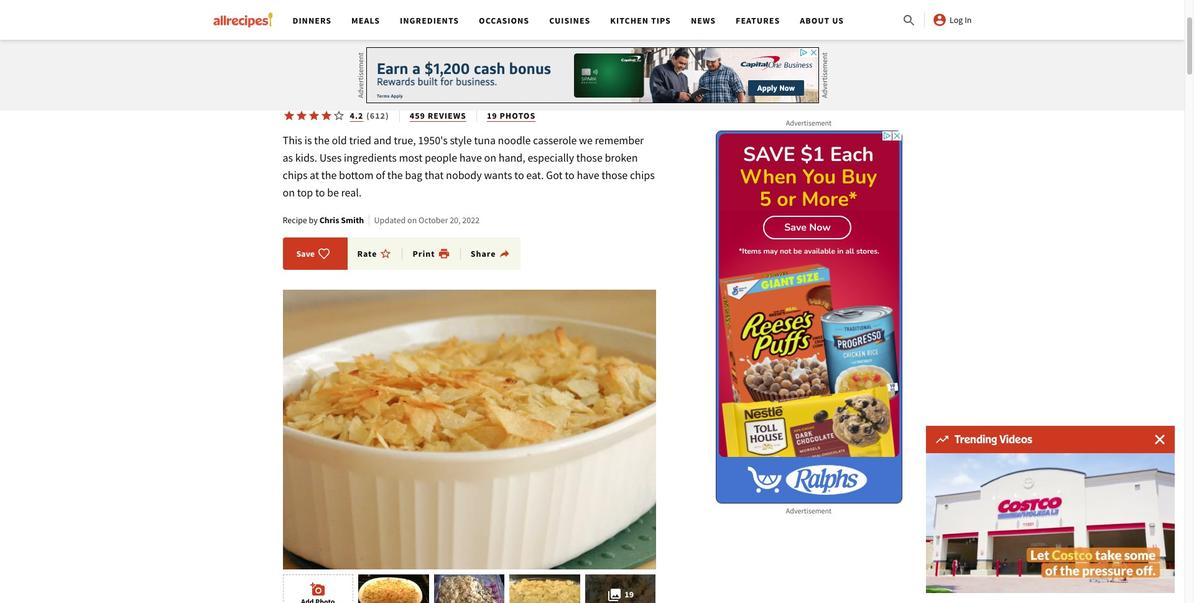 Task type: vqa. For each thing, say whether or not it's contained in the screenshot.
"and"
yes



Task type: describe. For each thing, give the bounding box(es) containing it.
by
[[309, 215, 318, 226]]

top
[[297, 185, 313, 200]]

kitchen tips link
[[611, 15, 671, 26]]

4.2 (612)
[[350, 110, 389, 121]]

4 star image from the left
[[320, 109, 333, 122]]

add photo image
[[311, 582, 326, 597]]

close image
[[1155, 435, 1165, 445]]

ingredients
[[400, 15, 459, 26]]

bottom
[[339, 168, 374, 182]]

in
[[965, 14, 972, 26]]

trending videos
[[955, 433, 1033, 446]]

1 chips from the left
[[283, 168, 308, 182]]

especially
[[528, 151, 574, 165]]

1950's
[[418, 133, 448, 147]]

19 button
[[585, 575, 656, 603]]

recipe by chris smith
[[283, 215, 364, 226]]

remember
[[595, 133, 644, 147]]

updated on october 20, 2022
[[374, 215, 480, 226]]

close up view of tuna noodle casserole topped with crushed potato chips in a white baking dish image
[[283, 290, 656, 570]]

features
[[736, 15, 780, 26]]

of
[[376, 168, 385, 182]]

favorite image
[[318, 248, 330, 260]]

kitchen tips
[[611, 15, 671, 26]]

0 vertical spatial advertisement region
[[366, 47, 819, 103]]

2 horizontal spatial on
[[484, 151, 496, 165]]

tuna
[[283, 65, 345, 101]]

2 star image from the left
[[295, 109, 308, 122]]

kids.
[[295, 151, 317, 165]]

dinners
[[293, 15, 332, 26]]

share button
[[471, 248, 511, 260]]

real.
[[341, 185, 362, 200]]

3 chevron_right image from the left
[[430, 26, 445, 41]]

news
[[691, 15, 716, 26]]

1 chevron_right image from the left
[[324, 26, 339, 41]]

cuisines link
[[549, 15, 591, 26]]

0 vertical spatial those
[[577, 151, 603, 165]]

navigation containing dinners
[[283, 0, 902, 40]]

bag
[[405, 168, 422, 182]]

this
[[283, 133, 302, 147]]

features link
[[736, 15, 780, 26]]

occasions
[[479, 15, 530, 26]]

tried
[[349, 133, 371, 147]]

this is the old tried and true, 1950's style tuna noodle casserole we remember as kids. uses ingredients most people have on hand, especially those broken chips at the bottom of the bag that nobody wants to eat. got to have those chips on top to be real.
[[283, 133, 655, 200]]

2 chevron_right image from the left
[[387, 26, 402, 41]]

the right 'at'
[[321, 168, 337, 182]]

meals
[[352, 15, 380, 26]]

hand,
[[499, 151, 526, 165]]

as
[[283, 151, 293, 165]]

2 chips from the left
[[630, 168, 655, 182]]

casserole
[[533, 133, 577, 147]]

meals link
[[352, 15, 380, 26]]

and
[[374, 133, 392, 147]]

1 vertical spatial advertisement region
[[716, 131, 902, 504]]

the right of
[[387, 168, 403, 182]]

photos
[[500, 110, 536, 121]]

style
[[450, 133, 472, 147]]

ingredients
[[344, 151, 397, 165]]

1 vertical spatial on
[[283, 185, 295, 200]]

we
[[579, 133, 593, 147]]

that
[[425, 168, 444, 182]]

eat.
[[526, 168, 544, 182]]

log in
[[950, 14, 972, 26]]

0 vertical spatial have
[[460, 151, 482, 165]]

1 horizontal spatial on
[[408, 215, 417, 226]]

at
[[310, 168, 319, 182]]

0 vertical spatial star empty image
[[333, 109, 345, 122]]

about us
[[800, 15, 844, 26]]

got
[[546, 168, 563, 182]]

print
[[413, 248, 435, 260]]

tips
[[651, 15, 671, 26]]

uses
[[320, 151, 342, 165]]

4.2
[[350, 110, 364, 121]]



Task type: locate. For each thing, give the bounding box(es) containing it.
dinners link
[[293, 15, 332, 26]]

459 reviews
[[410, 110, 467, 121]]

news link
[[691, 15, 716, 26]]

navigation
[[283, 0, 902, 40]]

0 horizontal spatial chips
[[283, 168, 308, 182]]

cuisines
[[549, 15, 591, 26]]

occasions link
[[479, 15, 530, 26]]

0 horizontal spatial 19
[[487, 110, 497, 121]]

share image
[[499, 248, 511, 260]]

noodle
[[498, 133, 531, 147]]

1 vertical spatial those
[[602, 168, 628, 182]]

1 vertical spatial star empty image
[[380, 248, 392, 260]]

account image
[[933, 12, 948, 27]]

0 horizontal spatial star empty image
[[333, 109, 345, 122]]

be
[[327, 185, 339, 200]]

to left eat.
[[515, 168, 524, 182]]

noodle
[[351, 65, 445, 101]]

tuna
[[474, 133, 496, 147]]

1 horizontal spatial chips
[[630, 168, 655, 182]]

star empty image left 4.2
[[333, 109, 345, 122]]

0 vertical spatial on
[[484, 151, 496, 165]]

rate button
[[357, 248, 403, 260]]

have right got
[[577, 168, 599, 182]]

kitchen
[[611, 15, 649, 26]]

share
[[471, 248, 496, 260]]

3 star image from the left
[[308, 109, 320, 122]]

print button
[[413, 248, 450, 260]]

ii
[[583, 65, 600, 101]]

chevron_right image left meals link
[[324, 26, 339, 41]]

ingredients link
[[400, 15, 459, 26]]

chips down broken
[[630, 168, 655, 182]]

is
[[305, 133, 312, 147]]

1 horizontal spatial star empty image
[[380, 248, 392, 260]]

chevron_right image
[[324, 26, 339, 41], [387, 26, 402, 41], [430, 26, 445, 41]]

19 photos
[[487, 110, 536, 121]]

wants
[[484, 168, 512, 182]]

2 horizontal spatial chevron_right image
[[430, 26, 445, 41]]

people
[[425, 151, 457, 165]]

casserole
[[451, 65, 577, 101]]

1 vertical spatial 19
[[625, 589, 634, 601]]

october
[[419, 215, 448, 226]]

log
[[950, 14, 963, 26]]

tuna noodle casserole ii
[[283, 65, 600, 101]]

us
[[832, 15, 844, 26]]

2 horizontal spatial to
[[565, 168, 575, 182]]

on down the tuna
[[484, 151, 496, 165]]

to right got
[[565, 168, 575, 182]]

most
[[399, 151, 423, 165]]

search image
[[902, 13, 917, 28]]

nobody
[[446, 168, 482, 182]]

those
[[577, 151, 603, 165], [602, 168, 628, 182]]

about us link
[[800, 15, 844, 26]]

19
[[487, 110, 497, 121], [625, 589, 634, 601]]

20,
[[450, 215, 461, 226]]

print image
[[438, 248, 450, 260]]

0 horizontal spatial chevron_right image
[[324, 26, 339, 41]]

those down broken
[[602, 168, 628, 182]]

trending
[[955, 433, 998, 446]]

the
[[314, 133, 330, 147], [321, 168, 337, 182], [387, 168, 403, 182]]

have up nobody
[[460, 151, 482, 165]]

1 vertical spatial have
[[577, 168, 599, 182]]

1 horizontal spatial chevron_right image
[[387, 26, 402, 41]]

videos
[[1000, 433, 1033, 446]]

2 vertical spatial on
[[408, 215, 417, 226]]

rate
[[357, 248, 377, 260]]

save button
[[293, 248, 334, 260]]

chris
[[320, 215, 339, 226]]

on left october
[[408, 215, 417, 226]]

the right is
[[314, 133, 330, 147]]

0 horizontal spatial to
[[315, 185, 325, 200]]

broken
[[605, 151, 638, 165]]

smith
[[341, 215, 364, 226]]

video player application
[[926, 454, 1175, 593]]

recipe
[[283, 215, 307, 226]]

(612)
[[366, 110, 389, 121]]

about
[[800, 15, 830, 26]]

19 for 19 photos
[[487, 110, 497, 121]]

1 horizontal spatial to
[[515, 168, 524, 182]]

1 horizontal spatial have
[[577, 168, 599, 182]]

star image
[[283, 109, 295, 122], [295, 109, 308, 122], [308, 109, 320, 122], [320, 109, 333, 122]]

chips down the as
[[283, 168, 308, 182]]

star empty image
[[333, 109, 345, 122], [380, 248, 392, 260]]

1 star image from the left
[[283, 109, 295, 122]]

save
[[296, 248, 315, 260]]

chevron_right image right 'meals'
[[387, 26, 402, 41]]

reviews
[[428, 110, 467, 121]]

those down we
[[577, 151, 603, 165]]

on
[[484, 151, 496, 165], [283, 185, 295, 200], [408, 215, 417, 226]]

0 horizontal spatial on
[[283, 185, 295, 200]]

chevron_right image up tuna noodle casserole ii
[[430, 26, 445, 41]]

true,
[[394, 133, 416, 147]]

trending image
[[936, 436, 949, 444]]

19 inside button
[[625, 589, 634, 601]]

have
[[460, 151, 482, 165], [577, 168, 599, 182]]

chips
[[283, 168, 308, 182], [630, 168, 655, 182]]

star empty image right rate
[[380, 248, 392, 260]]

459
[[410, 110, 426, 121]]

on left top
[[283, 185, 295, 200]]

advertisement region
[[366, 47, 819, 103], [716, 131, 902, 504]]

1 horizontal spatial 19
[[625, 589, 634, 601]]

0 vertical spatial 19
[[487, 110, 497, 121]]

to
[[515, 168, 524, 182], [565, 168, 575, 182], [315, 185, 325, 200]]

to left be
[[315, 185, 325, 200]]

log in link
[[933, 12, 972, 27]]

19 for 19
[[625, 589, 634, 601]]

0 horizontal spatial have
[[460, 151, 482, 165]]

home image
[[213, 12, 273, 27]]

2022
[[462, 215, 480, 226]]

updated
[[374, 215, 406, 226]]

old
[[332, 133, 347, 147]]



